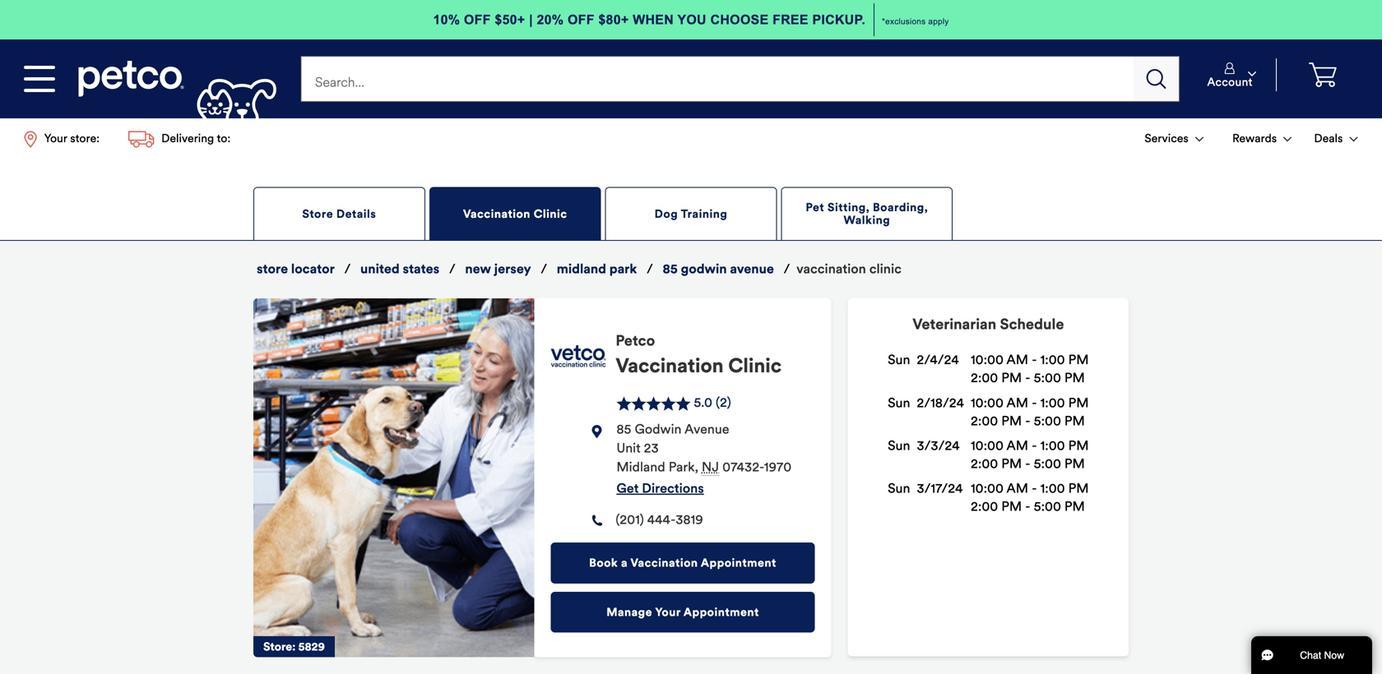Task type: describe. For each thing, give the bounding box(es) containing it.
midland park
[[557, 261, 637, 277]]

book a vaccination appointment link
[[551, 543, 815, 584]]

*exclusions
[[882, 17, 926, 26]]

store details
[[302, 207, 376, 221]]

10:00 inside sun 3/17/24 10:00 am - 1:00 pm 2:00 pm - 5:00 pm
[[971, 481, 1004, 497]]

veterinarian
[[913, 316, 997, 334]]

new jersey
[[465, 261, 531, 277]]

get directions link
[[617, 481, 704, 497]]

appointment inside 'link'
[[701, 556, 777, 571]]

2/4/24
[[917, 352, 959, 368]]

3 1:00 from the top
[[1041, 438, 1065, 454]]

schedule
[[1000, 316, 1064, 334]]

new
[[465, 261, 491, 277]]

sun for sun 2/18/24 10:00 am - 1:00 pm 2:00 pm - 5:00 pm
[[888, 395, 910, 411]]

locator
[[291, 261, 335, 277]]

85 godwin avenue
[[663, 261, 774, 277]]

states
[[403, 261, 440, 277]]

store
[[302, 207, 333, 221]]

2
[[720, 395, 727, 411]]

united states
[[360, 261, 440, 277]]

444-
[[647, 512, 676, 529]]

1970
[[764, 459, 792, 475]]

manage your appointment link
[[551, 592, 815, 633]]

book a vaccination appointment
[[589, 556, 777, 571]]

85 godwin avenue unit 23 midland park , nj 07432-1970 get directions
[[617, 422, 792, 497]]

directions
[[642, 481, 704, 497]]

0 vertical spatial vaccination
[[463, 207, 531, 221]]

pickup.
[[813, 12, 866, 27]]

)
[[727, 395, 731, 411]]

nj
[[702, 459, 719, 475]]

a
[[621, 556, 628, 571]]

apply
[[929, 17, 949, 26]]

you
[[678, 12, 707, 27]]

veterinarian schedule
[[913, 316, 1064, 334]]

sun 3/17/24 10:00 am - 1:00 pm 2:00 pm - 5:00 pm
[[888, 481, 1089, 515]]

sun 2/4/24
[[888, 352, 959, 368]]

dog
[[655, 207, 678, 221]]

store:
[[263, 640, 296, 654]]

dog training
[[655, 207, 728, 221]]

1 am from the top
[[1007, 352, 1029, 368]]

petco dog & cat logo image
[[551, 346, 606, 367]]

(
[[716, 395, 720, 411]]

appointment inside 'link'
[[684, 605, 759, 620]]

store locator
[[257, 261, 335, 277]]

carat down icon 13 image for bottom carat down icon 13 popup button
[[1195, 137, 1204, 142]]

sitting,
[[828, 200, 870, 215]]

search image
[[1147, 69, 1167, 89]]

park
[[610, 261, 637, 277]]

,
[[695, 459, 699, 475]]

manage
[[607, 605, 653, 620]]

85 godwin avenue link
[[660, 258, 778, 281]]

choose
[[711, 12, 769, 27]]

1 vertical spatial carat down icon 13 button
[[1135, 120, 1213, 157]]

sun 2/18/24 10:00 am - 1:00 pm 2:00 pm - 5:00 pm
[[888, 395, 1089, 429]]

vaccination clinic
[[463, 207, 567, 221]]

book
[[589, 556, 618, 571]]

godwin
[[681, 261, 727, 277]]

1:00 inside sun 3/17/24 10:00 am - 1:00 pm 2:00 pm - 5:00 pm
[[1041, 481, 1065, 497]]

Search search field
[[301, 56, 1134, 102]]

vaccination clinic
[[797, 261, 902, 277]]

store
[[257, 261, 288, 277]]

1 5:00 from the top
[[1034, 370, 1061, 387]]

petco midland park vaccination clinic image
[[253, 299, 534, 658]]

10:00 am - 1:00 pm 2:00 pm - 5:00 pm for sun 2/4/24
[[971, 352, 1089, 387]]

2 list from the left
[[1134, 118, 1369, 159]]

pet
[[806, 200, 825, 215]]

store: 5829
[[263, 640, 325, 654]]

5829
[[298, 640, 325, 654]]

sun 3/3/24
[[888, 438, 960, 454]]

dog training link
[[605, 187, 777, 240]]

united
[[360, 261, 400, 277]]

vaccination inside petco vaccination clinic
[[616, 354, 724, 378]]

new jersey element
[[702, 459, 719, 476]]

store details link
[[253, 187, 425, 240]]

petco
[[616, 332, 655, 350]]

2/18/24
[[917, 395, 964, 411]]

3/3/24
[[917, 438, 960, 454]]

$80+
[[599, 12, 629, 27]]

3 5:00 from the top
[[1034, 456, 1061, 472]]

pet sitting, boarding, walking link
[[781, 187, 953, 240]]

(201)
[[616, 512, 644, 529]]

store locator link
[[253, 258, 338, 281]]



Task type: vqa. For each thing, say whether or not it's contained in the screenshot.
Sun 3/17/24 10:00 AM - 1:00 PM 2:00 PM - 5:00 PM
yes



Task type: locate. For each thing, give the bounding box(es) containing it.
am right 3/17/24
[[1007, 481, 1029, 497]]

jersey
[[494, 261, 531, 277]]

avenue
[[685, 422, 730, 438]]

1 horizontal spatial list
[[1134, 118, 1369, 159]]

5:00 inside sun 3/17/24 10:00 am - 1:00 pm 2:00 pm - 5:00 pm
[[1034, 499, 1061, 515]]

3/17/24
[[917, 481, 963, 497]]

4 am from the top
[[1007, 481, 1029, 497]]

2:00 inside "sun 2/18/24 10:00 am - 1:00 pm 2:00 pm - 5:00 pm"
[[971, 413, 998, 429]]

1 list from the left
[[13, 118, 278, 159]]

5:00
[[1034, 370, 1061, 387], [1034, 413, 1061, 429], [1034, 456, 1061, 472], [1034, 499, 1061, 515]]

united states link
[[357, 258, 443, 281]]

carat down icon 13 image
[[1248, 72, 1257, 77], [1195, 137, 1204, 142], [1284, 137, 1292, 142], [1350, 137, 1358, 142]]

0 vertical spatial 85
[[663, 261, 678, 277]]

2 vertical spatial vaccination
[[631, 556, 698, 571]]

1 10:00 from the top
[[971, 352, 1004, 368]]

10:00 down "sun 2/18/24 10:00 am - 1:00 pm 2:00 pm - 5:00 pm"
[[971, 438, 1004, 454]]

carat down icon 13 image for first carat down icon 13 dropdown button from the right
[[1350, 137, 1358, 142]]

get
[[617, 481, 639, 497]]

godwin
[[635, 422, 682, 438]]

vaccination inside 'link'
[[631, 556, 698, 571]]

4 10:00 from the top
[[971, 481, 1004, 497]]

1 vertical spatial 10:00 am - 1:00 pm 2:00 pm - 5:00 pm
[[971, 438, 1089, 472]]

10:00 down veterinarian schedule
[[971, 352, 1004, 368]]

sun
[[888, 352, 910, 368], [888, 395, 910, 411], [888, 438, 910, 454], [888, 481, 910, 497]]

85 for 85 godwin avenue
[[663, 261, 678, 277]]

1 off from the left
[[464, 12, 491, 27]]

10:00 inside "sun 2/18/24 10:00 am - 1:00 pm 2:00 pm - 5:00 pm"
[[971, 395, 1004, 411]]

vaccination
[[463, 207, 531, 221], [616, 354, 724, 378], [631, 556, 698, 571]]

off
[[464, 12, 491, 27], [568, 12, 595, 27]]

2 am from the top
[[1007, 395, 1029, 411]]

2 carat down icon 13 button from the left
[[1305, 120, 1368, 157]]

am right 2/18/24 at bottom
[[1007, 395, 1029, 411]]

carat down icon 13 image for first carat down icon 13 dropdown button from left
[[1284, 137, 1292, 142]]

1 horizontal spatial 85
[[663, 261, 678, 277]]

2 off from the left
[[568, 12, 595, 27]]

boarding,
[[873, 200, 928, 215]]

3 10:00 from the top
[[971, 438, 1004, 454]]

walking
[[844, 213, 891, 228]]

$50+
[[495, 12, 525, 27]]

0 vertical spatial 10:00 am - 1:00 pm 2:00 pm - 5:00 pm
[[971, 352, 1089, 387]]

2 1:00 from the top
[[1041, 395, 1065, 411]]

clinic
[[870, 261, 902, 277]]

unit
[[617, 441, 641, 457]]

park
[[669, 459, 695, 475]]

sun left 2/18/24 at bottom
[[888, 395, 910, 411]]

0 horizontal spatial clinic
[[534, 207, 567, 221]]

85 for 85 godwin avenue unit 23 midland park , nj 07432-1970 get directions
[[617, 422, 632, 438]]

0 horizontal spatial 85
[[617, 422, 632, 438]]

sun for sun 3/3/24
[[888, 438, 910, 454]]

sun left the 3/3/24
[[888, 438, 910, 454]]

4 1:00 from the top
[[1041, 481, 1065, 497]]

85 left godwin
[[663, 261, 678, 277]]

3 2:00 from the top
[[971, 456, 998, 472]]

petco vaccination clinic
[[616, 332, 782, 378]]

2 10:00 am - 1:00 pm 2:00 pm - 5:00 pm from the top
[[971, 438, 1089, 472]]

1 2:00 from the top
[[971, 370, 998, 387]]

2:00
[[971, 370, 998, 387], [971, 413, 998, 429], [971, 456, 998, 472], [971, 499, 998, 515]]

1 sun from the top
[[888, 352, 910, 368]]

5:00 inside "sun 2/18/24 10:00 am - 1:00 pm 2:00 pm - 5:00 pm"
[[1034, 413, 1061, 429]]

10:00 am - 1:00 pm 2:00 pm - 5:00 pm
[[971, 352, 1089, 387], [971, 438, 1089, 472]]

sun for sun 2/4/24
[[888, 352, 910, 368]]

midland
[[557, 261, 606, 277]]

pet sitting, boarding, walking
[[806, 200, 928, 228]]

1 horizontal spatial carat down icon 13 button
[[1305, 120, 1368, 157]]

0 vertical spatial carat down icon 13 button
[[1191, 58, 1270, 91]]

am inside "sun 2/18/24 10:00 am - 1:00 pm 2:00 pm - 5:00 pm"
[[1007, 395, 1029, 411]]

07432-
[[723, 459, 764, 475]]

appointment right 'your'
[[684, 605, 759, 620]]

2 5:00 from the top
[[1034, 413, 1061, 429]]

0 horizontal spatial carat down icon 13 button
[[1217, 120, 1302, 157]]

4 sun from the top
[[888, 481, 910, 497]]

when
[[633, 12, 674, 27]]

10:00
[[971, 352, 1004, 368], [971, 395, 1004, 411], [971, 438, 1004, 454], [971, 481, 1004, 497]]

3819
[[676, 512, 703, 529]]

-
[[1032, 352, 1037, 368], [1025, 370, 1031, 387], [1032, 395, 1037, 411], [1025, 413, 1031, 429], [1032, 438, 1037, 454], [1025, 456, 1031, 472], [1032, 481, 1037, 497], [1025, 499, 1031, 515]]

1:00 inside "sun 2/18/24 10:00 am - 1:00 pm 2:00 pm - 5:00 pm"
[[1041, 395, 1065, 411]]

4 2:00 from the top
[[971, 499, 998, 515]]

appointment
[[701, 556, 777, 571], [684, 605, 759, 620]]

20%
[[537, 12, 564, 27]]

1 vertical spatial appointment
[[684, 605, 759, 620]]

clinic up midland
[[534, 207, 567, 221]]

10:00 am - 1:00 pm 2:00 pm - 5:00 pm up sun 3/17/24 10:00 am - 1:00 pm 2:00 pm - 5:00 pm
[[971, 438, 1089, 472]]

1 horizontal spatial clinic
[[728, 354, 782, 378]]

clinic
[[534, 207, 567, 221], [728, 354, 782, 378]]

(201) 444-3819
[[616, 512, 703, 529]]

2 sun from the top
[[888, 395, 910, 411]]

1:00
[[1041, 352, 1065, 368], [1041, 395, 1065, 411], [1041, 438, 1065, 454], [1041, 481, 1065, 497]]

2 2:00 from the top
[[971, 413, 998, 429]]

*exclusions apply
[[882, 17, 949, 26]]

list
[[13, 118, 278, 159], [1134, 118, 1369, 159]]

to element
[[1029, 352, 1041, 368], [1022, 370, 1034, 387], [1029, 395, 1041, 411], [1022, 413, 1034, 429], [1029, 438, 1041, 454], [1022, 456, 1034, 472], [1029, 481, 1041, 497], [1022, 499, 1034, 515]]

new jersey link
[[462, 258, 535, 281]]

85 up unit
[[617, 422, 632, 438]]

training
[[681, 207, 728, 221]]

1 vertical spatial 85
[[617, 422, 632, 438]]

10:00 right 3/17/24
[[971, 481, 1004, 497]]

free
[[773, 12, 809, 27]]

clinic up )
[[728, 354, 782, 378]]

sun for sun 3/17/24 10:00 am - 1:00 pm 2:00 pm - 5:00 pm
[[888, 481, 910, 497]]

sun left 3/17/24
[[888, 481, 910, 497]]

1 vertical spatial clinic
[[728, 354, 782, 378]]

3 sun from the top
[[888, 438, 910, 454]]

1 1:00 from the top
[[1041, 352, 1065, 368]]

clinic inside petco vaccination clinic
[[728, 354, 782, 378]]

appointment down 3819
[[701, 556, 777, 571]]

10%
[[433, 12, 460, 27]]

avenue
[[730, 261, 774, 277]]

midland park link
[[554, 258, 640, 281]]

sun inside "sun 2/18/24 10:00 am - 1:00 pm 2:00 pm - 5:00 pm"
[[888, 395, 910, 411]]

10:00 right 2/18/24 at bottom
[[971, 395, 1004, 411]]

4 5:00 from the top
[[1034, 499, 1061, 515]]

10:00 am - 1:00 pm 2:00 pm - 5:00 pm for sun 3/3/24
[[971, 438, 1089, 472]]

|
[[529, 12, 533, 27]]

1 carat down icon 13 button from the left
[[1217, 120, 1302, 157]]

details
[[336, 207, 376, 221]]

5.0 ( 2 )
[[694, 395, 731, 411]]

85
[[663, 261, 678, 277], [617, 422, 632, 438]]

vaccination
[[797, 261, 866, 277]]

off right 20%
[[568, 12, 595, 27]]

vaccination right 'a'
[[631, 556, 698, 571]]

0 vertical spatial clinic
[[534, 207, 567, 221]]

carat down icon 13 button
[[1217, 120, 1302, 157], [1305, 120, 1368, 157]]

1 vertical spatial vaccination
[[616, 354, 724, 378]]

1 horizontal spatial off
[[568, 12, 595, 27]]

vaccination down the petco
[[616, 354, 724, 378]]

vaccination up new jersey link
[[463, 207, 531, 221]]

your
[[655, 605, 681, 620]]

5.0
[[694, 395, 713, 411]]

3 am from the top
[[1007, 438, 1029, 454]]

1 10:00 am - 1:00 pm 2:00 pm - 5:00 pm from the top
[[971, 352, 1089, 387]]

carat down icon 13 button down search icon
[[1135, 120, 1213, 157]]

manage your appointment
[[607, 605, 759, 620]]

am down schedule at top right
[[1007, 352, 1029, 368]]

0 horizontal spatial list
[[13, 118, 278, 159]]

10:00 am - 1:00 pm 2:00 pm - 5:00 pm down schedule at top right
[[971, 352, 1089, 387]]

2:00 inside sun 3/17/24 10:00 am - 1:00 pm 2:00 pm - 5:00 pm
[[971, 499, 998, 515]]

2 10:00 from the top
[[971, 395, 1004, 411]]

sun left "2/4/24"
[[888, 352, 910, 368]]

am down "sun 2/18/24 10:00 am - 1:00 pm 2:00 pm - 5:00 pm"
[[1007, 438, 1029, 454]]

am inside sun 3/17/24 10:00 am - 1:00 pm 2:00 pm - 5:00 pm
[[1007, 481, 1029, 497]]

am
[[1007, 352, 1029, 368], [1007, 395, 1029, 411], [1007, 438, 1029, 454], [1007, 481, 1029, 497]]

10% off $50+ | 20% off $80+ when you choose free pickup.
[[433, 12, 866, 27]]

23
[[644, 441, 659, 457]]

midland
[[617, 459, 665, 475]]

0 vertical spatial appointment
[[701, 556, 777, 571]]

sun inside sun 3/17/24 10:00 am - 1:00 pm 2:00 pm - 5:00 pm
[[888, 481, 910, 497]]

0 horizontal spatial off
[[464, 12, 491, 27]]

carat down icon 13 button
[[1191, 58, 1270, 91], [1135, 120, 1213, 157]]

carat down icon 13 button right search icon
[[1191, 58, 1270, 91]]

85 inside 85 godwin avenue unit 23 midland park , nj 07432-1970 get directions
[[617, 422, 632, 438]]

off right 10%
[[464, 12, 491, 27]]



